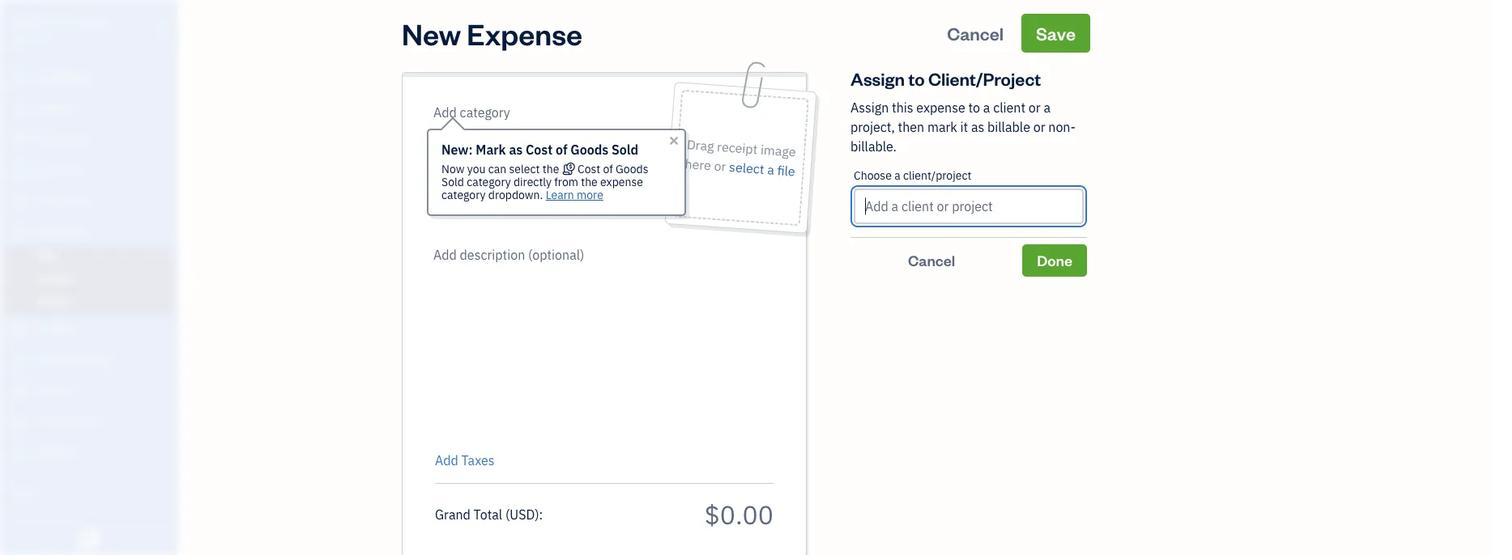Task type: locate. For each thing, give the bounding box(es) containing it.
0 vertical spatial cancel
[[947, 21, 1004, 45]]

select a file
[[728, 158, 796, 180]]

the right from
[[581, 175, 598, 190]]

apps image
[[12, 487, 173, 500]]

1 vertical spatial to
[[968, 99, 980, 116]]

assign for assign to client/project
[[851, 67, 905, 90]]

0 vertical spatial expense
[[916, 99, 965, 116]]

category down date in mm/dd/yyyy format text box
[[467, 175, 511, 190]]

1 vertical spatial sold
[[441, 175, 464, 190]]

as right it
[[971, 119, 984, 136]]

expense inside cost of goods sold category directly from the expense category dropdown.
[[600, 175, 643, 190]]

assign for assign this expense to a client or a project, then mark it as billable or non- billable.
[[851, 99, 889, 116]]

project image
[[11, 322, 30, 339]]

billable.
[[851, 138, 897, 155]]

taxes
[[461, 452, 495, 469]]

now
[[441, 162, 464, 177]]

cancel up client/project
[[947, 21, 1004, 45]]

choose a client/project
[[854, 168, 971, 183]]

add
[[435, 452, 458, 469]]

0 vertical spatial or
[[1029, 99, 1041, 116]]

0 vertical spatial of
[[556, 141, 567, 158]]

of up more
[[603, 162, 613, 177]]

client/project
[[928, 67, 1041, 90]]

receipt
[[716, 138, 758, 158]]

main element
[[0, 0, 219, 556]]

0 horizontal spatial sold
[[441, 175, 464, 190]]

a left file
[[767, 161, 775, 179]]

the down new: mark as cost of goods sold
[[543, 162, 559, 177]]

expense
[[467, 14, 582, 52]]

sold left close "image"
[[612, 141, 638, 158]]

billable
[[987, 119, 1030, 136]]

the
[[543, 162, 559, 177], [581, 175, 598, 190]]

a up the non-
[[1044, 99, 1051, 116]]

assign up the this
[[851, 67, 905, 90]]

client image
[[11, 101, 30, 117]]

project,
[[851, 119, 895, 136]]

0 vertical spatial assign
[[851, 67, 905, 90]]

select down new: mark as cost of goods sold
[[509, 162, 540, 177]]

cancel
[[947, 21, 1004, 45], [908, 251, 955, 270]]

0 vertical spatial to
[[908, 67, 925, 90]]

assign inside the assign this expense to a client or a project, then mark it as billable or non- billable.
[[851, 99, 889, 116]]

now you can select the
[[441, 162, 562, 177]]

0 horizontal spatial select
[[509, 162, 540, 177]]

mark
[[476, 141, 506, 158]]

1 horizontal spatial cost
[[578, 162, 600, 177]]

1 vertical spatial cancel
[[908, 251, 955, 270]]

report image
[[11, 446, 30, 462]]

directly
[[514, 175, 552, 190]]

assign
[[851, 67, 905, 90], [851, 99, 889, 116]]

1 horizontal spatial sold
[[612, 141, 638, 158]]

goods up from
[[570, 141, 609, 158]]

1 horizontal spatial select
[[728, 158, 765, 178]]

1 vertical spatial or
[[1033, 119, 1045, 136]]

0 vertical spatial cost
[[526, 141, 553, 158]]

image
[[760, 141, 796, 161]]

cancel button down add a client or project text field
[[851, 245, 1013, 277]]

dropdown.
[[488, 188, 543, 203]]

as
[[971, 119, 984, 136], [509, 141, 523, 158]]

freshbooks image
[[76, 530, 102, 549]]

0 vertical spatial as
[[971, 119, 984, 136]]

non-
[[1048, 119, 1076, 136]]

2 vertical spatial or
[[713, 157, 727, 175]]

cancel down add a client or project text field
[[908, 251, 955, 270]]

assign this expense to a client or a project, then mark it as billable or non- billable.
[[851, 99, 1076, 155]]

1 vertical spatial as
[[509, 141, 523, 158]]

1 vertical spatial assign
[[851, 99, 889, 116]]

0 horizontal spatial as
[[509, 141, 523, 158]]

add taxes
[[435, 452, 495, 469]]

1 horizontal spatial as
[[971, 119, 984, 136]]

or right here
[[713, 157, 727, 175]]

1 horizontal spatial goods
[[616, 162, 648, 177]]

select a file button
[[728, 157, 796, 181]]

select down the receipt
[[728, 158, 765, 178]]

1 assign from the top
[[851, 67, 905, 90]]

expense up mark
[[916, 99, 965, 116]]

of up from
[[556, 141, 567, 158]]

1 horizontal spatial of
[[603, 162, 613, 177]]

goods
[[570, 141, 609, 158], [616, 162, 648, 177]]

expense right from
[[600, 175, 643, 190]]

sold left you
[[441, 175, 464, 190]]

select inside select a file
[[728, 158, 765, 178]]

gary's company owner
[[13, 14, 110, 45]]

0 vertical spatial sold
[[612, 141, 638, 158]]

choose a client/project element
[[851, 156, 1087, 238]]

to
[[908, 67, 925, 90], [968, 99, 980, 116]]

to down client/project
[[968, 99, 980, 116]]

1 vertical spatial expense
[[600, 175, 643, 190]]

cancel button up client/project
[[932, 14, 1018, 53]]

cost
[[526, 141, 553, 158], [578, 162, 600, 177]]

here
[[684, 155, 712, 174]]

to up the this
[[908, 67, 925, 90]]

done button
[[1022, 245, 1087, 277]]

cancel for the bottom the cancel 'button'
[[908, 251, 955, 270]]

assign up project,
[[851, 99, 889, 116]]

then
[[898, 119, 924, 136]]

as up now you can select the
[[509, 141, 523, 158]]

0 horizontal spatial expense
[[600, 175, 643, 190]]

select
[[728, 158, 765, 178], [509, 162, 540, 177]]

2 assign from the top
[[851, 99, 889, 116]]

1 vertical spatial of
[[603, 162, 613, 177]]

1 horizontal spatial the
[[581, 175, 598, 190]]

expense
[[916, 99, 965, 116], [600, 175, 643, 190]]

1 horizontal spatial expense
[[916, 99, 965, 116]]

category down now
[[441, 188, 486, 203]]

1 vertical spatial cost
[[578, 162, 600, 177]]

or right client
[[1029, 99, 1041, 116]]

cancel button
[[932, 14, 1018, 53], [851, 245, 1013, 277]]

sold
[[612, 141, 638, 158], [441, 175, 464, 190]]

you
[[467, 162, 486, 177]]

payment image
[[11, 194, 30, 210]]

goods inside cost of goods sold category directly from the expense category dropdown.
[[616, 162, 648, 177]]

the inside cost of goods sold category directly from the expense category dropdown.
[[581, 175, 598, 190]]

1 horizontal spatial to
[[968, 99, 980, 116]]

cost up cost of goods sold category directly from the expense category dropdown. on the left top
[[526, 141, 553, 158]]

category
[[467, 175, 511, 190], [441, 188, 486, 203]]

save button
[[1021, 14, 1090, 53]]

cost up more
[[578, 162, 600, 177]]

0 vertical spatial cancel button
[[932, 14, 1018, 53]]

1 vertical spatial cancel button
[[851, 245, 1013, 277]]

goods left here
[[616, 162, 648, 177]]

1 vertical spatial goods
[[616, 162, 648, 177]]

estimate image
[[11, 132, 30, 148]]

or left the non-
[[1033, 119, 1045, 136]]

grand total ( usd ):
[[435, 506, 543, 523]]

0 horizontal spatial goods
[[570, 141, 609, 158]]

a
[[983, 99, 990, 116], [1044, 99, 1051, 116], [767, 161, 775, 179], [894, 168, 900, 183]]

of
[[556, 141, 567, 158], [603, 162, 613, 177]]

new expense
[[402, 14, 582, 52]]

or
[[1029, 99, 1041, 116], [1033, 119, 1045, 136], [713, 157, 727, 175]]

0 horizontal spatial to
[[908, 67, 925, 90]]

company
[[54, 14, 110, 31]]

mark
[[927, 119, 957, 136]]

choose
[[854, 168, 892, 183]]



Task type: describe. For each thing, give the bounding box(es) containing it.
close image
[[667, 134, 680, 147]]

cost of goods sold category directly from the expense category dropdown.
[[441, 162, 648, 203]]

new:
[[441, 141, 473, 158]]

team members image
[[12, 513, 173, 526]]

to inside the assign this expense to a client or a project, then mark it as billable or non- billable.
[[968, 99, 980, 116]]

or inside drag receipt image here or
[[713, 157, 727, 175]]

save
[[1036, 21, 1076, 45]]

total
[[474, 506, 502, 523]]

Add a client or project text field
[[855, 190, 1082, 223]]

money image
[[11, 384, 30, 400]]

timer image
[[11, 353, 30, 369]]

usd
[[510, 506, 535, 523]]

more
[[577, 188, 603, 203]]

client/project
[[903, 168, 971, 183]]

new: mark as cost of goods sold
[[441, 141, 638, 158]]

0 horizontal spatial cost
[[526, 141, 553, 158]]

(
[[505, 506, 510, 523]]

0 vertical spatial goods
[[570, 141, 609, 158]]

a left client
[[983, 99, 990, 116]]

this
[[892, 99, 913, 116]]

as inside the assign this expense to a client or a project, then mark it as billable or non- billable.
[[971, 119, 984, 136]]

):
[[535, 506, 543, 523]]

a inside select a file
[[767, 161, 775, 179]]

gary's
[[13, 14, 51, 31]]

cost inside cost of goods sold category directly from the expense category dropdown.
[[578, 162, 600, 177]]

it
[[960, 119, 968, 136]]

client
[[993, 99, 1026, 116]]

from
[[554, 175, 578, 190]]

invoice image
[[11, 163, 30, 179]]

grand
[[435, 506, 470, 523]]

of inside cost of goods sold category directly from the expense category dropdown.
[[603, 162, 613, 177]]

drag
[[686, 136, 715, 155]]

learn more
[[546, 188, 603, 203]]

cancel for topmost the cancel 'button'
[[947, 21, 1004, 45]]

expense image
[[11, 224, 30, 241]]

add taxes button
[[435, 451, 495, 471]]

0 horizontal spatial of
[[556, 141, 567, 158]]

drag receipt image here or
[[684, 136, 796, 175]]

owner
[[13, 32, 43, 45]]

Category text field
[[433, 103, 572, 122]]

0 horizontal spatial the
[[543, 162, 559, 177]]

file
[[777, 162, 796, 180]]

Date in MM/DD/YYYY format text field
[[435, 143, 540, 160]]

Description text field
[[427, 245, 765, 440]]

chart image
[[11, 415, 30, 431]]

done
[[1037, 251, 1072, 270]]

sold inside cost of goods sold category directly from the expense category dropdown.
[[441, 175, 464, 190]]

learn more link
[[546, 188, 603, 203]]

Amount (USD) text field
[[704, 498, 774, 532]]

can
[[488, 162, 506, 177]]

assign to client/project
[[851, 67, 1041, 90]]

expense inside the assign this expense to a client or a project, then mark it as billable or non- billable.
[[916, 99, 965, 116]]

new
[[402, 14, 461, 52]]

learn
[[546, 188, 574, 203]]

a right choose
[[894, 168, 900, 183]]

dashboard image
[[11, 70, 30, 87]]



Task type: vqa. For each thing, say whether or not it's contained in the screenshot.
Settings 'IMAGE'
no



